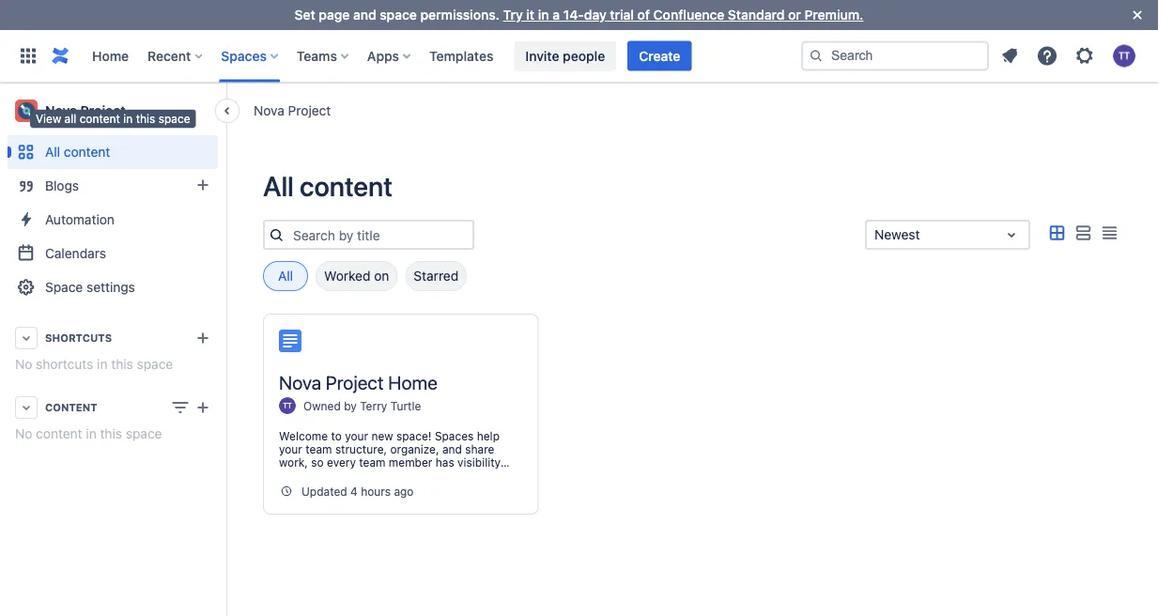 Task type: locate. For each thing, give the bounding box(es) containing it.
all content down all
[[45, 144, 110, 160]]

nova up all content link
[[45, 103, 77, 118]]

0 vertical spatial no
[[15, 357, 32, 372]]

2 nova project from the left
[[45, 103, 126, 118]]

confluence image
[[49, 45, 71, 67], [49, 45, 71, 67]]

nova
[[254, 102, 285, 118], [45, 103, 77, 118], [279, 371, 321, 393]]

blogs link
[[8, 169, 218, 203]]

no for no content in this space
[[15, 426, 32, 442]]

blogs
[[45, 178, 79, 194]]

0 vertical spatial all content
[[45, 144, 110, 160]]

1 vertical spatial this
[[111, 357, 133, 372]]

owned by terry turtle
[[303, 399, 421, 412]]

updated 4 hours ago
[[302, 485, 414, 498]]

1 vertical spatial all content
[[263, 170, 393, 202]]

project up by
[[326, 371, 384, 393]]

newest
[[875, 227, 920, 242]]

no for no shortcuts in this space
[[15, 357, 32, 372]]

all down view
[[45, 144, 60, 160]]

1 horizontal spatial nova project
[[254, 102, 331, 118]]

home left recent
[[92, 48, 129, 63]]

invite people
[[526, 48, 605, 63]]

nova project
[[254, 102, 331, 118], [45, 103, 126, 118]]

2 vertical spatial all
[[278, 268, 293, 284]]

all inside space element
[[45, 144, 60, 160]]

on
[[374, 268, 389, 284]]

project right all
[[80, 103, 126, 118]]

0 horizontal spatial home
[[92, 48, 129, 63]]

in
[[538, 7, 549, 23], [123, 112, 133, 125], [97, 357, 108, 372], [86, 426, 97, 442]]

2 no from the top
[[15, 426, 32, 442]]

1 horizontal spatial nova project link
[[254, 101, 331, 120]]

project
[[288, 102, 331, 118], [80, 103, 126, 118], [326, 371, 384, 393]]

view all content in this space
[[36, 112, 190, 125]]

your profile and preferences image
[[1113, 45, 1136, 67]]

starred
[[414, 268, 459, 284]]

0 horizontal spatial nova project
[[45, 103, 126, 118]]

0 vertical spatial home
[[92, 48, 129, 63]]

day
[[584, 7, 607, 23]]

all left the worked
[[278, 268, 293, 284]]

1 no from the top
[[15, 357, 32, 372]]

turtle
[[391, 399, 421, 412]]

profile picture image
[[279, 397, 296, 414]]

this
[[136, 112, 155, 125], [111, 357, 133, 372], [100, 426, 122, 442]]

this up all content link
[[136, 112, 155, 125]]

shortcuts
[[45, 332, 112, 344]]

4
[[350, 485, 358, 498]]

1 nova project from the left
[[254, 102, 331, 118]]

compact list image
[[1098, 222, 1121, 245]]

apps button
[[362, 41, 418, 71]]

1 vertical spatial all
[[263, 170, 294, 202]]

close image
[[1127, 4, 1149, 26]]

1 vertical spatial home
[[388, 371, 438, 393]]

banner
[[0, 30, 1158, 83]]

content
[[45, 402, 97, 414]]

terry
[[360, 399, 387, 412]]

search image
[[809, 48, 824, 63]]

nova project link down teams
[[254, 101, 331, 120]]

content right all
[[80, 112, 120, 125]]

this down shortcuts dropdown button
[[111, 357, 133, 372]]

None text field
[[875, 225, 878, 244]]

space down shortcuts dropdown button
[[137, 357, 173, 372]]

standard
[[728, 7, 785, 23]]

nova inside space element
[[45, 103, 77, 118]]

content
[[80, 112, 120, 125], [64, 144, 110, 160], [300, 170, 393, 202], [36, 426, 82, 442]]

all content link
[[8, 135, 218, 169]]

content up search by title field
[[300, 170, 393, 202]]

2 vertical spatial this
[[100, 426, 122, 442]]

it
[[527, 7, 535, 23]]

0 horizontal spatial all content
[[45, 144, 110, 160]]

nova project link up all content link
[[8, 92, 218, 130]]

hours
[[361, 485, 391, 498]]

this down content dropdown button
[[100, 426, 122, 442]]

updated
[[302, 485, 347, 498]]

set
[[295, 7, 315, 23]]

space element
[[0, 83, 225, 616]]

1 vertical spatial no
[[15, 426, 32, 442]]

recent
[[148, 48, 191, 63]]

in up all content link
[[123, 112, 133, 125]]

ago
[[394, 485, 414, 498]]

no left shortcuts
[[15, 357, 32, 372]]

shortcuts button
[[8, 321, 218, 355]]

try
[[503, 7, 523, 23]]

space right and at the left top
[[380, 7, 417, 23]]

no
[[15, 357, 32, 372], [15, 426, 32, 442]]

all content
[[45, 144, 110, 160], [263, 170, 393, 202]]

trial
[[610, 7, 634, 23]]

spaces
[[221, 48, 267, 63]]

appswitcher icon image
[[17, 45, 39, 67]]

all
[[45, 144, 60, 160], [263, 170, 294, 202], [278, 268, 293, 284]]

nova project down teams
[[254, 102, 331, 118]]

space
[[380, 7, 417, 23], [158, 112, 190, 125], [137, 357, 173, 372], [126, 426, 162, 442]]

by
[[344, 399, 357, 412]]

worked
[[324, 268, 371, 284]]

all right 'create a blog' icon
[[263, 170, 294, 202]]

home
[[92, 48, 129, 63], [388, 371, 438, 393]]

home up 'turtle'
[[388, 371, 438, 393]]

page
[[319, 7, 350, 23]]

nova project home
[[279, 371, 438, 393]]

owned
[[303, 399, 341, 412]]

nova project link
[[8, 92, 218, 130], [254, 101, 331, 120]]

help icon image
[[1036, 45, 1059, 67]]

try it in a 14-day trial of confluence standard or premium. link
[[503, 7, 864, 23]]

in down shortcuts dropdown button
[[97, 357, 108, 372]]

terry turtle link
[[360, 399, 421, 412]]

no down content dropdown button
[[15, 426, 32, 442]]

0 vertical spatial all
[[45, 144, 60, 160]]

shortcuts
[[36, 357, 93, 372]]

nova project up all content link
[[45, 103, 126, 118]]

all content up search by title field
[[263, 170, 393, 202]]

content down content
[[36, 426, 82, 442]]

global element
[[11, 30, 798, 82]]

settings
[[86, 280, 135, 295]]



Task type: describe. For each thing, give the bounding box(es) containing it.
automation link
[[8, 203, 218, 237]]

space down recent popup button
[[158, 112, 190, 125]]

view
[[36, 112, 61, 125]]

nova up profile picture
[[279, 371, 321, 393]]

all button
[[263, 261, 308, 291]]

create
[[639, 48, 681, 63]]

home link
[[86, 41, 134, 71]]

in down content
[[86, 426, 97, 442]]

nova project inside space element
[[45, 103, 126, 118]]

worked on button
[[316, 261, 398, 291]]

apps
[[367, 48, 399, 63]]

cards image
[[1046, 222, 1068, 245]]

permissions.
[[420, 7, 500, 23]]

banner containing home
[[0, 30, 1158, 83]]

create link
[[628, 41, 692, 71]]

a
[[553, 7, 560, 23]]

invite
[[526, 48, 559, 63]]

starred button
[[405, 261, 467, 291]]

in left a
[[538, 7, 549, 23]]

teams
[[297, 48, 337, 63]]

confluence
[[654, 7, 725, 23]]

content button
[[8, 391, 218, 425]]

calendars
[[45, 246, 106, 261]]

page image
[[279, 330, 302, 352]]

all content inside space element
[[45, 144, 110, 160]]

invite people button
[[514, 41, 617, 71]]

Search field
[[801, 41, 989, 71]]

this for no content in this space
[[100, 426, 122, 442]]

nova down spaces popup button on the top left of the page
[[254, 102, 285, 118]]

settings icon image
[[1074, 45, 1096, 67]]

content down all
[[64, 144, 110, 160]]

automation
[[45, 212, 115, 227]]

list image
[[1072, 222, 1095, 245]]

project down teams
[[288, 102, 331, 118]]

change view image
[[169, 396, 192, 419]]

all inside button
[[278, 268, 293, 284]]

of
[[638, 7, 650, 23]]

space down content dropdown button
[[126, 426, 162, 442]]

teams button
[[291, 41, 356, 71]]

1 horizontal spatial home
[[388, 371, 438, 393]]

open image
[[1001, 224, 1023, 246]]

people
[[563, 48, 605, 63]]

worked on
[[324, 268, 389, 284]]

premium.
[[805, 7, 864, 23]]

set page and space permissions. try it in a 14-day trial of confluence standard or premium.
[[295, 7, 864, 23]]

calendars link
[[8, 237, 218, 271]]

space
[[45, 280, 83, 295]]

and
[[353, 7, 376, 23]]

this for no shortcuts in this space
[[111, 357, 133, 372]]

templates link
[[424, 41, 499, 71]]

no content in this space
[[15, 426, 162, 442]]

add shortcut image
[[192, 327, 214, 350]]

notification icon image
[[999, 45, 1021, 67]]

recent button
[[142, 41, 210, 71]]

0 horizontal spatial nova project link
[[8, 92, 218, 130]]

1 horizontal spatial all content
[[263, 170, 393, 202]]

or
[[788, 7, 801, 23]]

no shortcuts in this space
[[15, 357, 173, 372]]

Search by title field
[[287, 222, 473, 248]]

14-
[[563, 7, 584, 23]]

all
[[64, 112, 76, 125]]

project inside space element
[[80, 103, 126, 118]]

create a blog image
[[192, 174, 214, 196]]

templates
[[429, 48, 494, 63]]

0 vertical spatial this
[[136, 112, 155, 125]]

create a page image
[[192, 396, 214, 419]]

space settings
[[45, 280, 135, 295]]

home inside the global element
[[92, 48, 129, 63]]

space settings link
[[8, 271, 218, 304]]

spaces button
[[215, 41, 285, 71]]



Task type: vqa. For each thing, say whether or not it's contained in the screenshot.
notifications icon
no



